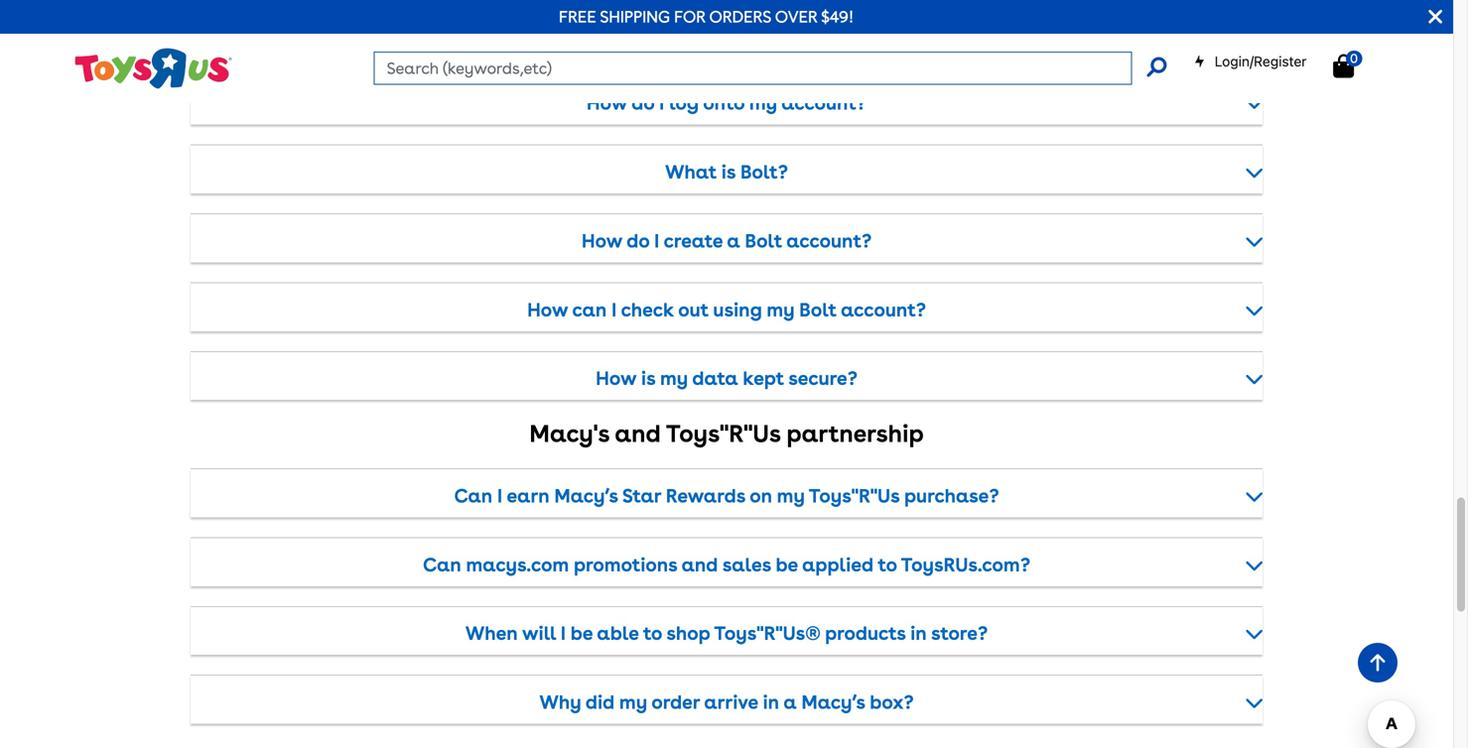 Task type: locate. For each thing, give the bounding box(es) containing it.
1 vertical spatial bolt
[[799, 299, 837, 321]]

my account
[[659, 27, 794, 55]]

and left sales
[[682, 554, 718, 576]]

will
[[522, 623, 556, 645]]

rewards
[[666, 485, 746, 507]]

account? for how do i create a bolt account?
[[787, 230, 872, 252]]

1 vertical spatial macy's
[[802, 692, 865, 714]]

how for how is my data kept secure?
[[596, 368, 637, 390]]

how up can
[[582, 230, 623, 252]]

do inside "how do i create a bolt account?" link
[[627, 230, 650, 252]]

account? inside how can i check out using my bolt account? link
[[841, 299, 926, 321]]

be
[[776, 554, 798, 576], [571, 623, 593, 645]]

0 vertical spatial in
[[911, 623, 927, 645]]

bolt down the "bolt?"
[[745, 230, 782, 252]]

i left log
[[659, 92, 665, 114]]

1 horizontal spatial a
[[784, 692, 797, 714]]

my
[[659, 27, 694, 55]]

products
[[825, 623, 906, 645]]

1 vertical spatial toys"r"us
[[809, 485, 900, 507]]

0 vertical spatial be
[[776, 554, 798, 576]]

0 vertical spatial account?
[[782, 92, 867, 114]]

over
[[775, 7, 818, 26]]

in left the store?
[[911, 623, 927, 645]]

account? inside how do i log onto my account? link
[[782, 92, 867, 114]]

in
[[911, 623, 927, 645], [763, 692, 780, 714]]

i left create
[[654, 230, 660, 252]]

macy's
[[554, 485, 618, 507], [802, 692, 865, 714]]

2 vertical spatial account?
[[841, 299, 926, 321]]

0 vertical spatial bolt
[[745, 230, 782, 252]]

how for how can i check out using my bolt account?
[[527, 299, 568, 321]]

can for can i earn macy's star rewards on my toys"r"us purchase?
[[454, 485, 493, 507]]

how
[[587, 92, 628, 114], [582, 230, 623, 252], [527, 299, 568, 321], [596, 368, 637, 390]]

how left log
[[587, 92, 628, 114]]

shopping bag image
[[1334, 54, 1354, 78]]

be right sales
[[776, 554, 798, 576]]

0 vertical spatial to
[[878, 554, 897, 576]]

how do i create a bolt account? link
[[191, 225, 1263, 257]]

0 horizontal spatial is
[[641, 368, 656, 390]]

can left earn
[[454, 485, 493, 507]]

my right using
[[767, 299, 795, 321]]

did
[[586, 692, 615, 714]]

macy's inside why did my order arrive in a macy's box? link
[[802, 692, 865, 714]]

is left the "bolt?"
[[722, 161, 736, 183]]

account? down the "bolt?"
[[787, 230, 872, 252]]

do left create
[[627, 230, 650, 252]]

account? for how do i log onto my account?
[[782, 92, 867, 114]]

0 vertical spatial do
[[632, 92, 655, 114]]

is left "data"
[[641, 368, 656, 390]]

when will i be able to shop toys"r"us® products in store?
[[466, 623, 988, 645]]

1 horizontal spatial toys"r"us
[[809, 485, 900, 507]]

is for my
[[641, 368, 656, 390]]

1 vertical spatial do
[[627, 230, 650, 252]]

0 vertical spatial toys"r"us
[[666, 420, 781, 448]]

shipping
[[600, 7, 670, 26]]

login/register button
[[1194, 52, 1307, 71]]

onto
[[703, 92, 745, 114]]

1 horizontal spatial bolt
[[799, 299, 837, 321]]

do
[[632, 92, 655, 114], [627, 230, 650, 252]]

None search field
[[374, 52, 1167, 85]]

toys"r"us®
[[714, 623, 821, 645]]

is
[[722, 161, 736, 183], [641, 368, 656, 390]]

1 vertical spatial and
[[682, 554, 718, 576]]

macy's and toys"r"us partnership
[[530, 420, 924, 448]]

toysrus.com?
[[901, 554, 1031, 576]]

a right create
[[727, 230, 740, 252]]

my
[[749, 92, 777, 114], [767, 299, 795, 321], [660, 368, 688, 390], [777, 485, 805, 507], [620, 692, 647, 714]]

0 vertical spatial and
[[615, 420, 661, 448]]

log
[[669, 92, 699, 114]]

account? down enter keyword or item no. search box
[[782, 92, 867, 114]]

can
[[454, 485, 493, 507], [423, 554, 461, 576]]

bolt?
[[741, 161, 788, 183]]

why
[[540, 692, 581, 714]]

0 vertical spatial a
[[727, 230, 740, 252]]

toys"r"us
[[666, 420, 781, 448], [809, 485, 900, 507]]

can inside can macys.com promotions and sales be applied to toysrus.com? "link"
[[423, 554, 461, 576]]

0 horizontal spatial be
[[571, 623, 593, 645]]

0 horizontal spatial a
[[727, 230, 740, 252]]

be inside "link"
[[776, 554, 798, 576]]

do left log
[[632, 92, 655, 114]]

i right can
[[612, 299, 617, 321]]

can
[[572, 299, 607, 321]]

able
[[597, 623, 639, 645]]

1 horizontal spatial is
[[722, 161, 736, 183]]

1 vertical spatial be
[[571, 623, 593, 645]]

macy's left box?
[[802, 692, 865, 714]]

account? up secure?
[[841, 299, 926, 321]]

can left macys.com
[[423, 554, 461, 576]]

my down enter keyword or item no. search box
[[749, 92, 777, 114]]

on
[[750, 485, 772, 507]]

1 vertical spatial in
[[763, 692, 780, 714]]

0 horizontal spatial to
[[643, 623, 662, 645]]

is inside how is my data kept secure? link
[[641, 368, 656, 390]]

store?
[[931, 623, 988, 645]]

1 horizontal spatial and
[[682, 554, 718, 576]]

check
[[621, 299, 674, 321]]

bolt
[[745, 230, 782, 252], [799, 299, 837, 321]]

why did my order arrive in a macy's box? link
[[191, 687, 1263, 719]]

how up macy's
[[596, 368, 637, 390]]

can inside can i earn macy's star rewards on my toys"r"us purchase? link
[[454, 485, 493, 507]]

1 vertical spatial is
[[641, 368, 656, 390]]

0 horizontal spatial macy's
[[554, 485, 618, 507]]

how is my data kept secure? link
[[191, 363, 1263, 395]]

partnership
[[787, 420, 924, 448]]

to right able
[[643, 623, 662, 645]]

and up "star"
[[615, 420, 661, 448]]

0 vertical spatial can
[[454, 485, 493, 507]]

0 horizontal spatial toys"r"us
[[666, 420, 781, 448]]

in right arrive
[[763, 692, 780, 714]]

a right arrive
[[784, 692, 797, 714]]

toys"r"us down partnership
[[809, 485, 900, 507]]

how can i check out using my bolt account? link
[[191, 294, 1263, 326]]

and
[[615, 420, 661, 448], [682, 554, 718, 576]]

login/register
[[1215, 53, 1307, 70]]

account? inside "how do i create a bolt account?" link
[[787, 230, 872, 252]]

macy's left "star"
[[554, 485, 618, 507]]

is for bolt?
[[722, 161, 736, 183]]

my right did
[[620, 692, 647, 714]]

account?
[[782, 92, 867, 114], [787, 230, 872, 252], [841, 299, 926, 321]]

i for be
[[561, 623, 566, 645]]

do for log
[[632, 92, 655, 114]]

i right will
[[561, 623, 566, 645]]

can i earn macy's star rewards on my toys"r"us purchase?
[[454, 485, 999, 507]]

macy's
[[530, 420, 610, 448]]

to right applied
[[878, 554, 897, 576]]

how for how do i create a bolt account?
[[582, 230, 623, 252]]

bolt up secure?
[[799, 299, 837, 321]]

is inside what is bolt? link
[[722, 161, 736, 183]]

0 vertical spatial macy's
[[554, 485, 618, 507]]

toys"r"us down how is my data kept secure? link
[[666, 420, 781, 448]]

1 horizontal spatial to
[[878, 554, 897, 576]]

i left earn
[[497, 485, 503, 507]]

i
[[659, 92, 665, 114], [654, 230, 660, 252], [612, 299, 617, 321], [497, 485, 503, 507], [561, 623, 566, 645]]

orders
[[709, 7, 771, 26]]

a
[[727, 230, 740, 252], [784, 692, 797, 714]]

do inside how do i log onto my account? link
[[632, 92, 655, 114]]

0 vertical spatial is
[[722, 161, 736, 183]]

1 vertical spatial can
[[423, 554, 461, 576]]

1 vertical spatial account?
[[787, 230, 872, 252]]

what is bolt? link
[[191, 156, 1263, 188]]

1 horizontal spatial in
[[911, 623, 927, 645]]

secure?
[[789, 368, 858, 390]]

how left can
[[527, 299, 568, 321]]

earn
[[507, 485, 550, 507]]

1 horizontal spatial macy's
[[802, 692, 865, 714]]

can macys.com promotions and sales be applied to toysrus.com?
[[423, 554, 1031, 576]]

macy's inside can i earn macy's star rewards on my toys"r"us purchase? link
[[554, 485, 618, 507]]

how for how do i log onto my account?
[[587, 92, 628, 114]]

be left able
[[571, 623, 593, 645]]

to
[[878, 554, 897, 576], [643, 623, 662, 645]]

1 horizontal spatial be
[[776, 554, 798, 576]]



Task type: describe. For each thing, give the bounding box(es) containing it.
toys r us image
[[73, 46, 232, 91]]

how do i log onto my account?
[[587, 92, 867, 114]]

create
[[664, 230, 723, 252]]

data
[[692, 368, 738, 390]]

sales
[[723, 554, 771, 576]]

do for create
[[627, 230, 650, 252]]

kept
[[743, 368, 784, 390]]

my left "data"
[[660, 368, 688, 390]]

for
[[674, 7, 706, 26]]

when will i be able to shop toys"r"us® products in store? link
[[191, 618, 1263, 650]]

shop
[[667, 623, 710, 645]]

can for can macys.com promotions and sales be applied to toysrus.com?
[[423, 554, 461, 576]]

i for create
[[654, 230, 660, 252]]

how can i check out using my bolt account?
[[527, 299, 926, 321]]

can i earn macy's star rewards on my toys"r"us purchase? link
[[191, 480, 1263, 512]]

1 vertical spatial to
[[643, 623, 662, 645]]

box?
[[870, 692, 914, 714]]

when
[[466, 623, 518, 645]]

0 link
[[1334, 50, 1375, 79]]

star
[[622, 485, 661, 507]]

macys.com
[[466, 554, 569, 576]]

my right on
[[777, 485, 805, 507]]

order
[[652, 692, 700, 714]]

1 vertical spatial a
[[784, 692, 797, 714]]

how is my data kept secure?
[[596, 368, 858, 390]]

free shipping for orders over $49! link
[[559, 7, 854, 26]]

using
[[713, 299, 762, 321]]

can macys.com promotions and sales be applied to toysrus.com? link
[[191, 549, 1263, 581]]

out
[[678, 299, 709, 321]]

i for log
[[659, 92, 665, 114]]

what
[[665, 161, 717, 183]]

0
[[1351, 50, 1358, 66]]

i for check
[[612, 299, 617, 321]]

free shipping for orders over $49!
[[559, 7, 854, 26]]

0 horizontal spatial in
[[763, 692, 780, 714]]

how do i create a bolt account?
[[582, 230, 872, 252]]

applied
[[802, 554, 874, 576]]

how do i log onto my account? link
[[191, 87, 1263, 119]]

promotions
[[574, 554, 677, 576]]

what is bolt?
[[665, 161, 788, 183]]

$49!
[[821, 7, 854, 26]]

account
[[700, 27, 794, 55]]

why did my order arrive in a macy's box?
[[540, 692, 914, 714]]

0 horizontal spatial and
[[615, 420, 661, 448]]

close button image
[[1429, 6, 1443, 28]]

0 horizontal spatial bolt
[[745, 230, 782, 252]]

free
[[559, 7, 596, 26]]

to inside "link"
[[878, 554, 897, 576]]

purchase?
[[905, 485, 999, 507]]

arrive
[[704, 692, 758, 714]]

and inside "link"
[[682, 554, 718, 576]]

Enter Keyword or Item No. search field
[[374, 52, 1132, 85]]



Task type: vqa. For each thing, say whether or not it's contained in the screenshot.
2nd 9" from the right
no



